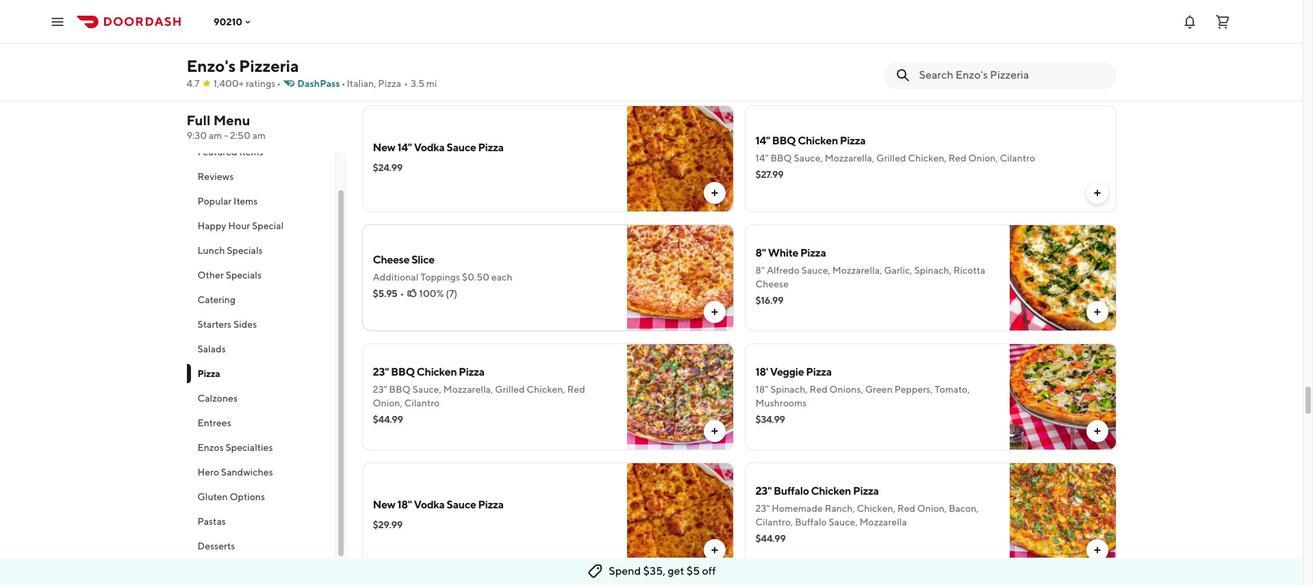 Task type: locate. For each thing, give the bounding box(es) containing it.
0 horizontal spatial cilantro
[[404, 398, 440, 409]]

specials down the happy hour special
[[227, 245, 263, 256]]

1 vertical spatial sauce
[[447, 499, 476, 512]]

0 vertical spatial chicken
[[798, 134, 838, 147]]

cilantro, inside 18" homemade ranch, chicken, red onion, bacon, cilantro, buffalo sauce, mozzarella
[[756, 40, 793, 51]]

cilantro, inside 14" homemade ranch, chicken, red onion, bacon, cilantro, buffalo sauce, mozzarella
[[373, 40, 411, 51]]

1 horizontal spatial cilantro
[[1000, 153, 1036, 164]]

(7)
[[446, 288, 458, 299]]

items inside featured items button
[[239, 147, 264, 158]]

chicken,
[[473, 27, 512, 38], [856, 27, 895, 38], [908, 153, 947, 164], [527, 384, 566, 395], [857, 503, 896, 514]]

grilled inside 23" bbq chicken pizza 23" bbq sauce, mozzarella, grilled chicken, red onion, cilantro $44.99
[[495, 384, 525, 395]]

0 vertical spatial 18"
[[756, 27, 769, 38]]

chicken for 23" bbq chicken pizza
[[417, 366, 457, 379]]

bbq
[[772, 134, 796, 147], [771, 153, 792, 164], [391, 366, 415, 379], [389, 384, 411, 395]]

red inside 14" bbq chicken pizza 14" bbq sauce, mozzarella, grilled chicken, red onion, cilantro $27.99
[[949, 153, 967, 164]]

ranch, for 18"
[[824, 27, 854, 38]]

onion, inside 14" homemade ranch, chicken, red onion, bacon, cilantro, buffalo sauce, mozzarella
[[533, 27, 563, 38]]

red inside 14" homemade ranch, chicken, red onion, bacon, cilantro, buffalo sauce, mozzarella
[[514, 27, 532, 38]]

1 vertical spatial cheese
[[756, 279, 789, 290]]

tomato,
[[935, 384, 970, 395]]

specials inside button
[[226, 270, 262, 281]]

homemade inside 18" homemade ranch, chicken, red onion, bacon, cilantro, buffalo sauce, mozzarella
[[771, 27, 822, 38]]

spinach, up mushrooms
[[771, 384, 808, 395]]

1 vertical spatial spinach,
[[771, 384, 808, 395]]

2:50
[[230, 130, 251, 141]]

mozzarella, inside 14" bbq chicken pizza 14" bbq sauce, mozzarella, grilled chicken, red onion, cilantro $27.99
[[825, 153, 875, 164]]

mozzarella, inside 8" white pizza 8" alfredo sauce, mozzarella, garlic, spinach, ricotta cheese $16.99
[[833, 265, 883, 276]]

chicken inside 23" bbq chicken pizza 23" bbq sauce, mozzarella, grilled chicken, red onion, cilantro $44.99
[[417, 366, 457, 379]]

0 horizontal spatial $44.99
[[373, 414, 403, 425]]

enzo's pizzeria
[[187, 56, 299, 75]]

add item to cart image for 23" buffalo chicken pizza
[[1092, 545, 1103, 556]]

onion, inside 23" bbq chicken pizza 23" bbq sauce, mozzarella, grilled chicken, red onion, cilantro $44.99
[[373, 398, 403, 409]]

sandwiches
[[221, 467, 273, 478]]

$34.99
[[756, 414, 786, 425]]

1 vertical spatial 8"
[[756, 265, 765, 276]]

bacon, inside 14" homemade ranch, chicken, red onion, bacon, cilantro, buffalo sauce, mozzarella
[[565, 27, 595, 38]]

1 vertical spatial grilled
[[495, 384, 525, 395]]

additional
[[373, 272, 419, 283]]

onion,
[[533, 27, 563, 38], [916, 27, 946, 38], [969, 153, 999, 164], [373, 398, 403, 409], [918, 503, 947, 514]]

items
[[239, 147, 264, 158], [234, 196, 258, 207]]

full menu 9:30 am - 2:50 am
[[187, 112, 266, 141]]

am right 2:50
[[253, 130, 266, 141]]

1 new from the top
[[373, 141, 396, 154]]

0 vertical spatial $44.99
[[373, 414, 403, 425]]

spinach, right "garlic,"
[[915, 265, 952, 276]]

buffalo
[[412, 40, 444, 51], [795, 40, 827, 51], [774, 485, 809, 498], [795, 517, 827, 528]]

gluten
[[198, 492, 228, 503]]

1 horizontal spatial spinach,
[[915, 265, 952, 276]]

new
[[373, 141, 396, 154], [373, 499, 396, 512]]

100% (7)
[[419, 288, 458, 299]]

gluten options button
[[187, 485, 335, 510]]

homemade for 14"
[[388, 27, 439, 38]]

100%
[[419, 288, 444, 299]]

onions,
[[830, 384, 864, 395]]

grilled inside 14" bbq chicken pizza 14" bbq sauce, mozzarella, grilled chicken, red onion, cilantro $27.99
[[877, 153, 907, 164]]

bacon,
[[565, 27, 595, 38], [948, 27, 978, 38], [949, 503, 979, 514]]

homemade for 18"
[[771, 27, 822, 38]]

am
[[209, 130, 222, 141], [253, 130, 266, 141]]

specials for lunch specials
[[227, 245, 263, 256]]

1 sauce from the top
[[447, 141, 476, 154]]

mozzarella
[[477, 40, 525, 51], [860, 40, 907, 51], [860, 517, 907, 528]]

grilled
[[877, 153, 907, 164], [495, 384, 525, 395]]

bacon, for 14" homemade ranch, chicken, red onion, bacon, cilantro, buffalo sauce, mozzarella
[[565, 27, 595, 38]]

1 vertical spatial new
[[373, 499, 396, 512]]

0 horizontal spatial spinach,
[[771, 384, 808, 395]]

18" inside 18" homemade ranch, chicken, red onion, bacon, cilantro, buffalo sauce, mozzarella
[[756, 27, 769, 38]]

•
[[277, 78, 281, 89], [342, 78, 346, 89], [404, 78, 408, 89], [400, 288, 404, 299]]

dashpass
[[297, 78, 340, 89]]

pizza inside 23" buffalo chicken pizza 23" homemade ranch, chicken, red onion, bacon, cilantro, buffalo sauce, mozzarella $44.99
[[853, 485, 879, 498]]

bacon, inside 18" homemade ranch, chicken, red onion, bacon, cilantro, buffalo sauce, mozzarella
[[948, 27, 978, 38]]

chicken inside 14" bbq chicken pizza 14" bbq sauce, mozzarella, grilled chicken, red onion, cilantro $27.99
[[798, 134, 838, 147]]

specials for other specials
[[226, 270, 262, 281]]

items down 2:50
[[239, 147, 264, 158]]

cilantro
[[1000, 153, 1036, 164], [404, 398, 440, 409]]

0 vertical spatial grilled
[[877, 153, 907, 164]]

1 vertical spatial items
[[234, 196, 258, 207]]

enzos specialties button
[[187, 436, 335, 460]]

1 vertical spatial mozzarella,
[[833, 265, 883, 276]]

• left italian,
[[342, 78, 346, 89]]

8" left white
[[756, 247, 766, 260]]

cheese up the $16.99
[[756, 279, 789, 290]]

new 18" vodka sauce pizza image
[[627, 463, 734, 570]]

sauce
[[447, 141, 476, 154], [447, 499, 476, 512]]

mozzarella inside 14" homemade ranch, chicken, red onion, bacon, cilantro, buffalo sauce, mozzarella
[[477, 40, 525, 51]]

ranch, inside 18" homemade ranch, chicken, red onion, bacon, cilantro, buffalo sauce, mozzarella
[[824, 27, 854, 38]]

23"
[[373, 366, 389, 379], [373, 384, 387, 395], [756, 485, 772, 498], [756, 503, 770, 514]]

mi
[[427, 78, 437, 89]]

featured items button
[[187, 140, 335, 164]]

items for featured items
[[239, 147, 264, 158]]

ranch, inside 14" homemade ranch, chicken, red onion, bacon, cilantro, buffalo sauce, mozzarella
[[441, 27, 471, 38]]

spinach,
[[915, 265, 952, 276], [771, 384, 808, 395]]

spend
[[609, 565, 641, 578]]

homemade inside 23" buffalo chicken pizza 23" homemade ranch, chicken, red onion, bacon, cilantro, buffalo sauce, mozzarella $44.99
[[772, 503, 823, 514]]

1 vertical spatial specials
[[226, 270, 262, 281]]

1 horizontal spatial cheese
[[756, 279, 789, 290]]

cilantro, inside 23" buffalo chicken pizza 23" homemade ranch, chicken, red onion, bacon, cilantro, buffalo sauce, mozzarella $44.99
[[756, 517, 793, 528]]

1 vertical spatial cilantro
[[404, 398, 440, 409]]

chicken, inside 18" homemade ranch, chicken, red onion, bacon, cilantro, buffalo sauce, mozzarella
[[856, 27, 895, 38]]

new for new 14" vodka sauce pizza
[[373, 141, 396, 154]]

specialties
[[226, 442, 273, 453]]

2 vodka from the top
[[414, 499, 445, 512]]

sauce for new 18" vodka sauce pizza
[[447, 499, 476, 512]]

sauce,
[[446, 40, 475, 51], [829, 40, 858, 51], [794, 153, 823, 164], [802, 265, 831, 276], [413, 384, 442, 395], [829, 517, 858, 528]]

buffalo inside 14" homemade ranch, chicken, red onion, bacon, cilantro, buffalo sauce, mozzarella
[[412, 40, 444, 51]]

$24.99
[[373, 162, 403, 173]]

$44.99 inside 23" buffalo chicken pizza 23" homemade ranch, chicken, red onion, bacon, cilantro, buffalo sauce, mozzarella $44.99
[[756, 534, 786, 545]]

hero
[[198, 467, 219, 478]]

18" homemade ranch, chicken, red onion, bacon, cilantro, buffalo sauce, mozzarella
[[756, 27, 978, 51]]

mushrooms
[[756, 398, 807, 409]]

sauce, inside 14" bbq chicken pizza 14" bbq sauce, mozzarella, grilled chicken, red onion, cilantro $27.99
[[794, 153, 823, 164]]

$44.99 inside 23" bbq chicken pizza 23" bbq sauce, mozzarella, grilled chicken, red onion, cilantro $44.99
[[373, 414, 403, 425]]

0 vertical spatial cilantro
[[1000, 153, 1036, 164]]

0 vertical spatial cheese
[[373, 253, 410, 266]]

onion, inside 14" bbq chicken pizza 14" bbq sauce, mozzarella, grilled chicken, red onion, cilantro $27.99
[[969, 153, 999, 164]]

new up $29.99
[[373, 499, 396, 512]]

add item to cart image for cheese slice
[[709, 307, 720, 318]]

0 vertical spatial 8"
[[756, 247, 766, 260]]

open menu image
[[49, 13, 66, 30]]

red inside 18' veggie pizza 18" spinach, red onions, green peppers, tomato, mushrooms $34.99
[[810, 384, 828, 395]]

1 vertical spatial $44.99
[[756, 534, 786, 545]]

pastas
[[198, 516, 226, 527]]

red
[[514, 27, 532, 38], [896, 27, 914, 38], [949, 153, 967, 164], [567, 384, 585, 395], [810, 384, 828, 395], [898, 503, 916, 514]]

cilantro, for 18"
[[756, 40, 793, 51]]

calzones
[[198, 393, 238, 404]]

buffalo inside 18" homemade ranch, chicken, red onion, bacon, cilantro, buffalo sauce, mozzarella
[[795, 40, 827, 51]]

mozzarella for 14" homemade ranch, chicken, red onion, bacon, cilantro, buffalo sauce, mozzarella
[[477, 40, 525, 51]]

grilled for 14" bbq chicken pizza
[[877, 153, 907, 164]]

0 vertical spatial mozzarella,
[[825, 153, 875, 164]]

lunch specials button
[[187, 238, 335, 263]]

0 vertical spatial items
[[239, 147, 264, 158]]

onion, inside 18" homemade ranch, chicken, red onion, bacon, cilantro, buffalo sauce, mozzarella
[[916, 27, 946, 38]]

2 sauce from the top
[[447, 499, 476, 512]]

2 vertical spatial chicken
[[811, 485, 852, 498]]

0 vertical spatial spinach,
[[915, 265, 952, 276]]

1 horizontal spatial grilled
[[877, 153, 907, 164]]

pizza inside 18' veggie pizza 18" spinach, red onions, green peppers, tomato, mushrooms $34.99
[[806, 366, 832, 379]]

2 new from the top
[[373, 499, 396, 512]]

0 vertical spatial vodka
[[414, 141, 445, 154]]

add item to cart image
[[1092, 188, 1103, 199], [709, 307, 720, 318], [709, 426, 720, 437], [1092, 545, 1103, 556]]

mozzarella, for 23" bbq chicken pizza
[[444, 384, 493, 395]]

homemade inside 14" homemade ranch, chicken, red onion, bacon, cilantro, buffalo sauce, mozzarella
[[388, 27, 439, 38]]

mozzarella, for 14" bbq chicken pizza
[[825, 153, 875, 164]]

1 vertical spatial vodka
[[414, 499, 445, 512]]

salads
[[198, 344, 226, 355]]

0 horizontal spatial cheese
[[373, 253, 410, 266]]

0 vertical spatial specials
[[227, 245, 263, 256]]

popular items button
[[187, 189, 335, 214]]

23" buffalo chicken pizza image
[[1010, 463, 1117, 570]]

options
[[230, 492, 265, 503]]

cilantro inside 23" bbq chicken pizza 23" bbq sauce, mozzarella, grilled chicken, red onion, cilantro $44.99
[[404, 398, 440, 409]]

specials down lunch specials
[[226, 270, 262, 281]]

8"
[[756, 247, 766, 260], [756, 265, 765, 276]]

items inside popular items button
[[234, 196, 258, 207]]

0 vertical spatial sauce
[[447, 141, 476, 154]]

cilantro inside 14" bbq chicken pizza 14" bbq sauce, mozzarella, grilled chicken, red onion, cilantro $27.99
[[1000, 153, 1036, 164]]

add item to cart image for 18' veggie pizza
[[1092, 426, 1103, 437]]

onion, inside 23" buffalo chicken pizza 23" homemade ranch, chicken, red onion, bacon, cilantro, buffalo sauce, mozzarella $44.99
[[918, 503, 947, 514]]

full
[[187, 112, 211, 128]]

each
[[492, 272, 513, 283]]

90210
[[214, 16, 243, 27]]

mozzarella inside 18" homemade ranch, chicken, red onion, bacon, cilantro, buffalo sauce, mozzarella
[[860, 40, 907, 51]]

cheese
[[373, 253, 410, 266], [756, 279, 789, 290]]

chicken inside 23" buffalo chicken pizza 23" homemade ranch, chicken, red onion, bacon, cilantro, buffalo sauce, mozzarella $44.99
[[811, 485, 852, 498]]

chicken
[[798, 134, 838, 147], [417, 366, 457, 379], [811, 485, 852, 498]]

pastas button
[[187, 510, 335, 534]]

cheese slice image
[[627, 225, 734, 332]]

entrees
[[198, 418, 231, 429]]

other specials
[[198, 270, 262, 281]]

0 vertical spatial new
[[373, 141, 396, 154]]

gluten options
[[198, 492, 265, 503]]

18" buffalo chicken pizza image
[[1010, 0, 1117, 93]]

chicken, inside 14" homemade ranch, chicken, red onion, bacon, cilantro, buffalo sauce, mozzarella
[[473, 27, 512, 38]]

1 vodka from the top
[[414, 141, 445, 154]]

items for popular items
[[234, 196, 258, 207]]

get
[[668, 565, 685, 578]]

grilled for 23" bbq chicken pizza
[[495, 384, 525, 395]]

new up $24.99 at the left of the page
[[373, 141, 396, 154]]

am left the "-"
[[209, 130, 222, 141]]

14" buffalo chicken pizza image
[[627, 0, 734, 93]]

popular items
[[198, 196, 258, 207]]

items up the happy hour special
[[234, 196, 258, 207]]

chicken, inside 23" bbq chicken pizza 23" bbq sauce, mozzarella, grilled chicken, red onion, cilantro $44.99
[[527, 384, 566, 395]]

1 horizontal spatial am
[[253, 130, 266, 141]]

$27.99
[[756, 169, 784, 180]]

2 vertical spatial mozzarella,
[[444, 384, 493, 395]]

other specials button
[[187, 263, 335, 288]]

1 vertical spatial chicken
[[417, 366, 457, 379]]

2 vertical spatial 18"
[[397, 499, 412, 512]]

add item to cart image for 8" white pizza
[[1092, 307, 1103, 318]]

pizza
[[378, 78, 401, 89], [840, 134, 866, 147], [478, 141, 504, 154], [801, 247, 826, 260], [459, 366, 485, 379], [806, 366, 832, 379], [198, 369, 220, 379], [853, 485, 879, 498], [478, 499, 504, 512]]

9:30
[[187, 130, 207, 141]]

add item to cart image
[[709, 188, 720, 199], [1092, 307, 1103, 318], [1092, 426, 1103, 437], [709, 545, 720, 556]]

happy hour special
[[198, 221, 284, 232]]

8" left alfredo
[[756, 265, 765, 276]]

1 vertical spatial 18"
[[756, 384, 769, 395]]

0 horizontal spatial am
[[209, 130, 222, 141]]

starters sides
[[198, 319, 257, 330]]

mozzarella, inside 23" bbq chicken pizza 23" bbq sauce, mozzarella, grilled chicken, red onion, cilantro $44.99
[[444, 384, 493, 395]]

spinach, inside 18' veggie pizza 18" spinach, red onions, green peppers, tomato, mushrooms $34.99
[[771, 384, 808, 395]]

$44.99
[[373, 414, 403, 425], [756, 534, 786, 545]]

special
[[252, 221, 284, 232]]

desserts
[[198, 541, 235, 552]]

14"
[[373, 27, 386, 38], [756, 134, 771, 147], [397, 141, 412, 154], [756, 153, 769, 164]]

0 horizontal spatial grilled
[[495, 384, 525, 395]]

red inside 18" homemade ranch, chicken, red onion, bacon, cilantro, buffalo sauce, mozzarella
[[896, 27, 914, 38]]

hour
[[228, 221, 250, 232]]

specials inside button
[[227, 245, 263, 256]]

happy
[[198, 221, 226, 232]]

cheese up the additional
[[373, 253, 410, 266]]

1 horizontal spatial $44.99
[[756, 534, 786, 545]]



Task type: vqa. For each thing, say whether or not it's contained in the screenshot.
BERRIES
no



Task type: describe. For each thing, give the bounding box(es) containing it.
1,400+
[[213, 78, 244, 89]]

red inside 23" buffalo chicken pizza 23" homemade ranch, chicken, red onion, bacon, cilantro, buffalo sauce, mozzarella $44.99
[[898, 503, 916, 514]]

starters
[[198, 319, 232, 330]]

vodka for 14"
[[414, 141, 445, 154]]

sauce, inside 8" white pizza 8" alfredo sauce, mozzarella, garlic, spinach, ricotta cheese $16.99
[[802, 265, 831, 276]]

new for new 18" vodka sauce pizza
[[373, 499, 396, 512]]

notification bell image
[[1182, 13, 1199, 30]]

salads button
[[187, 337, 335, 362]]

mozzarella for 18" homemade ranch, chicken, red onion, bacon, cilantro, buffalo sauce, mozzarella
[[860, 40, 907, 51]]

green
[[866, 384, 893, 395]]

4.7
[[187, 78, 200, 89]]

desserts button
[[187, 534, 335, 559]]

pizza inside 8" white pizza 8" alfredo sauce, mozzarella, garlic, spinach, ricotta cheese $16.99
[[801, 247, 826, 260]]

ranch, for 14"
[[441, 27, 471, 38]]

catering
[[198, 295, 236, 305]]

pizza inside 23" bbq chicken pizza 23" bbq sauce, mozzarella, grilled chicken, red onion, cilantro $44.99
[[459, 366, 485, 379]]

14" bbq chicken pizza 14" bbq sauce, mozzarella, grilled chicken, red onion, cilantro $27.99
[[756, 134, 1036, 180]]

red inside 23" bbq chicken pizza 23" bbq sauce, mozzarella, grilled chicken, red onion, cilantro $44.99
[[567, 384, 585, 395]]

$16.99
[[756, 295, 784, 306]]

sauce, inside 23" bbq chicken pizza 23" bbq sauce, mozzarella, grilled chicken, red onion, cilantro $44.99
[[413, 384, 442, 395]]

peppers,
[[895, 384, 933, 395]]

sauce, inside 23" buffalo chicken pizza 23" homemade ranch, chicken, red onion, bacon, cilantro, buffalo sauce, mozzarella $44.99
[[829, 517, 858, 528]]

ricotta
[[954, 265, 986, 276]]

cilantro for 14" bbq chicken pizza
[[1000, 153, 1036, 164]]

18' veggie pizza 18" spinach, red onions, green peppers, tomato, mushrooms $34.99
[[756, 366, 970, 425]]

hero sandwiches button
[[187, 460, 335, 485]]

italian,
[[347, 78, 376, 89]]

slice
[[412, 253, 435, 266]]

14" homemade ranch, chicken, red onion, bacon, cilantro, buffalo sauce, mozzarella
[[373, 27, 595, 51]]

dashpass •
[[297, 78, 346, 89]]

other
[[198, 270, 224, 281]]

23" bbq chicken pizza image
[[627, 344, 734, 451]]

happy hour special button
[[187, 214, 335, 238]]

• right ratings
[[277, 78, 281, 89]]

entrees button
[[187, 411, 335, 436]]

0 items, open order cart image
[[1215, 13, 1232, 30]]

pizzeria
[[239, 56, 299, 75]]

$29.99
[[373, 520, 403, 531]]

off
[[702, 565, 716, 578]]

bacon, for 18" homemade ranch, chicken, red onion, bacon, cilantro, buffalo sauce, mozzarella
[[948, 27, 978, 38]]

reviews button
[[187, 164, 335, 189]]

2 8" from the top
[[756, 265, 765, 276]]

sauce, inside 18" homemade ranch, chicken, red onion, bacon, cilantro, buffalo sauce, mozzarella
[[829, 40, 858, 51]]

18" inside 18' veggie pizza 18" spinach, red onions, green peppers, tomato, mushrooms $34.99
[[756, 384, 769, 395]]

ratings
[[246, 78, 276, 89]]

lunch specials
[[198, 245, 263, 256]]

add item to cart image for new 14" vodka sauce pizza
[[709, 188, 720, 199]]

8" white pizza image
[[1010, 225, 1117, 332]]

pizza inside 14" bbq chicken pizza 14" bbq sauce, mozzarella, grilled chicken, red onion, cilantro $27.99
[[840, 134, 866, 147]]

menu
[[213, 112, 250, 128]]

enzos specialties
[[198, 442, 273, 453]]

mozzarella inside 23" buffalo chicken pizza 23" homemade ranch, chicken, red onion, bacon, cilantro, buffalo sauce, mozzarella $44.99
[[860, 517, 907, 528]]

starters sides button
[[187, 312, 335, 337]]

sauce for new 14" vodka sauce pizza
[[447, 141, 476, 154]]

ranch, inside 23" buffalo chicken pizza 23" homemade ranch, chicken, red onion, bacon, cilantro, buffalo sauce, mozzarella $44.99
[[825, 503, 855, 514]]

toppings
[[421, 272, 460, 283]]

enzo's
[[187, 56, 236, 75]]

8" white pizza 8" alfredo sauce, mozzarella, garlic, spinach, ricotta cheese $16.99
[[756, 247, 986, 306]]

chicken, inside 14" bbq chicken pizza 14" bbq sauce, mozzarella, grilled chicken, red onion, cilantro $27.99
[[908, 153, 947, 164]]

hero sandwiches
[[198, 467, 273, 478]]

alfredo
[[767, 265, 800, 276]]

23" buffalo chicken pizza 23" homemade ranch, chicken, red onion, bacon, cilantro, buffalo sauce, mozzarella $44.99
[[756, 485, 979, 545]]

chicken for 14" bbq chicken pizza
[[798, 134, 838, 147]]

enzos
[[198, 442, 224, 453]]

new 14" vodka sauce pizza image
[[627, 105, 734, 212]]

new 14" vodka sauce pizza
[[373, 141, 504, 154]]

Item Search search field
[[920, 68, 1106, 83]]

14" inside 14" homemade ranch, chicken, red onion, bacon, cilantro, buffalo sauce, mozzarella
[[373, 27, 386, 38]]

spend $35, get $5 off
[[609, 565, 716, 578]]

cheese inside cheese slice additional toppings $0.50 each
[[373, 253, 410, 266]]

$5
[[687, 565, 700, 578]]

chicken, inside 23" buffalo chicken pizza 23" homemade ranch, chicken, red onion, bacon, cilantro, buffalo sauce, mozzarella $44.99
[[857, 503, 896, 514]]

lunch
[[198, 245, 225, 256]]

catering button
[[187, 288, 335, 312]]

add item to cart image for new 18" vodka sauce pizza
[[709, 545, 720, 556]]

vodka for 18"
[[414, 499, 445, 512]]

$5.95 •
[[373, 288, 404, 299]]

18'
[[756, 366, 769, 379]]

spinach, inside 8" white pizza 8" alfredo sauce, mozzarella, garlic, spinach, ricotta cheese $16.99
[[915, 265, 952, 276]]

23" bbq chicken pizza 23" bbq sauce, mozzarella, grilled chicken, red onion, cilantro $44.99
[[373, 366, 585, 425]]

1 8" from the top
[[756, 247, 766, 260]]

1,400+ ratings •
[[213, 78, 281, 89]]

garlic,
[[884, 265, 913, 276]]

3.5
[[411, 78, 425, 89]]

sides
[[234, 319, 257, 330]]

90210 button
[[214, 16, 254, 27]]

18' veggie pizza image
[[1010, 344, 1117, 451]]

reviews
[[198, 171, 234, 182]]

veggie
[[770, 366, 804, 379]]

italian, pizza • 3.5 mi
[[347, 78, 437, 89]]

• left 3.5
[[404, 78, 408, 89]]

1 am from the left
[[209, 130, 222, 141]]

2 am from the left
[[253, 130, 266, 141]]

new 18" vodka sauce pizza
[[373, 499, 504, 512]]

cilantro, for 14"
[[373, 40, 411, 51]]

cheese inside 8" white pizza 8" alfredo sauce, mozzarella, garlic, spinach, ricotta cheese $16.99
[[756, 279, 789, 290]]

white
[[768, 247, 799, 260]]

bacon, inside 23" buffalo chicken pizza 23" homemade ranch, chicken, red onion, bacon, cilantro, buffalo sauce, mozzarella $44.99
[[949, 503, 979, 514]]

cilantro for 23" bbq chicken pizza
[[404, 398, 440, 409]]

popular
[[198, 196, 232, 207]]

chicken for 23" buffalo chicken pizza
[[811, 485, 852, 498]]

featured items
[[198, 147, 264, 158]]

$5.95
[[373, 288, 398, 299]]

sauce, inside 14" homemade ranch, chicken, red onion, bacon, cilantro, buffalo sauce, mozzarella
[[446, 40, 475, 51]]

add item to cart image for 23" bbq chicken pizza
[[709, 426, 720, 437]]

$0.50
[[462, 272, 490, 283]]

featured
[[198, 147, 237, 158]]

• right $5.95
[[400, 288, 404, 299]]



